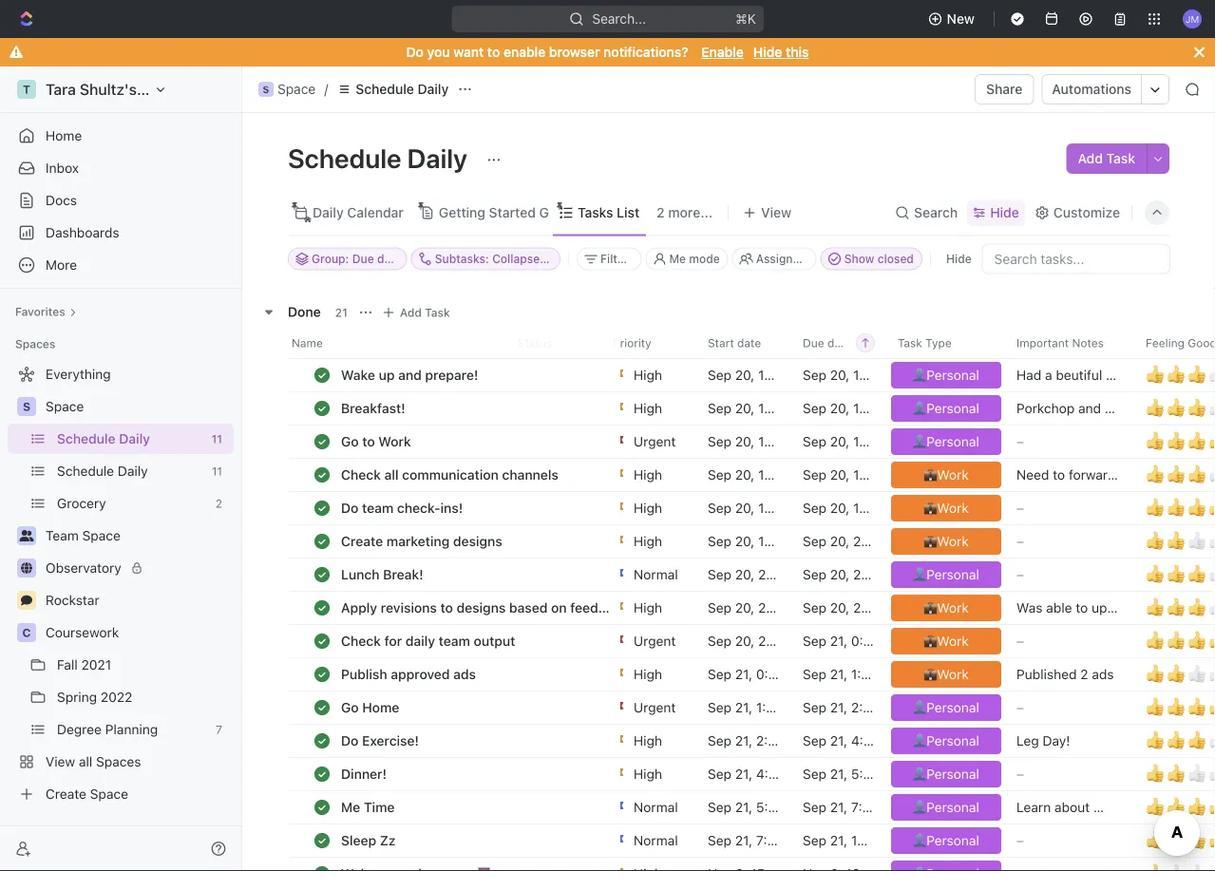 Task type: describe. For each thing, give the bounding box(es) containing it.
high for breakfast!
[[634, 401, 662, 417]]

👍 👍 👍 for zz
[[1146, 829, 1207, 852]]

spring 2022
[[57, 689, 132, 705]]

daily up getting
[[407, 142, 468, 173]]

zz
[[380, 833, 396, 849]]

2 👍 👍 👍 from the top
[[1146, 397, 1207, 419]]

lunch break!
[[341, 567, 424, 583]]

night!
[[1085, 385, 1120, 401]]

space for s
[[278, 81, 316, 97]]

approved
[[391, 667, 450, 683]]

notes
[[1072, 337, 1104, 350]]

schedule down space link at the left top of the page
[[57, 431, 116, 447]]

10 👍 👍 👍 from the top
[[1146, 663, 1207, 685]]

urgent button for work
[[602, 425, 697, 459]]

💼work button for ins!
[[888, 492, 1005, 526]]

all for view all spaces
[[79, 754, 92, 770]]

view for view
[[761, 205, 792, 220]]

automations
[[1052, 81, 1132, 97]]

2 for 2
[[216, 497, 222, 510]]

filters button
[[577, 248, 642, 270]]

lunch
[[341, 567, 380, 583]]

2 👤personal button from the top
[[888, 392, 1005, 426]]

11 for bottommost schedule daily link
[[212, 465, 222, 478]]

2 more... button
[[650, 200, 719, 226]]

want
[[454, 44, 484, 60]]

feeling
[[1146, 337, 1185, 350]]

last
[[1059, 385, 1081, 401]]

notifications?
[[604, 44, 689, 60]]

calendar
[[347, 205, 404, 220]]

coding
[[1017, 817, 1059, 833]]

👤personal for break!
[[913, 567, 980, 583]]

leg day! button
[[1005, 725, 1135, 759]]

– for for
[[1017, 634, 1025, 650]]

go home
[[341, 700, 400, 716]]

you
[[427, 44, 450, 60]]

create marketing designs
[[341, 534, 502, 550]]

7 high from the top
[[634, 667, 662, 683]]

high for check all communication channels
[[634, 468, 662, 483]]

11 for middle schedule daily link
[[211, 432, 222, 446]]

wake up and prepare!
[[341, 368, 478, 383]]

and inside porkchop and egg for breakfast
[[1079, 401, 1102, 417]]

do exercise! link
[[336, 728, 617, 756]]

publish
[[341, 667, 387, 683]]

3 urgent from the top
[[634, 700, 676, 716]]

me mode button
[[646, 248, 729, 270]]

daily
[[406, 634, 435, 650]]

– button for marketing
[[1005, 525, 1135, 559]]

👍 👍 👍 for to
[[1146, 430, 1207, 452]]

2 horizontal spatial all
[[543, 252, 556, 266]]

normal for zz
[[634, 833, 678, 849]]

date for start date
[[738, 337, 761, 350]]

space down everything
[[46, 399, 84, 414]]

👤personal for zz
[[913, 833, 980, 849]]

👍 👍 👍 for up
[[1146, 364, 1207, 386]]

– button for to
[[1005, 425, 1135, 459]]

beutiful
[[1056, 368, 1103, 383]]

priority
[[613, 337, 652, 350]]

go home link
[[336, 695, 617, 722]]

0 vertical spatial hide
[[753, 44, 783, 60]]

tara
[[46, 80, 76, 98]]

do for do exercise!
[[341, 734, 359, 749]]

observatory
[[46, 560, 121, 576]]

👍 👍 👍 for time
[[1146, 796, 1207, 818]]

communication
[[402, 468, 499, 483]]

task inside dropdown button
[[898, 337, 923, 350]]

create marketing designs link
[[336, 528, 617, 556]]

7 👤personal from the top
[[913, 767, 980, 783]]

tara shultz's workspace, , element
[[17, 80, 36, 99]]

3 💼work button from the top
[[888, 525, 1005, 559]]

high for apply revisions to designs based on feedback from supervisor
[[634, 601, 662, 616]]

– for team
[[1017, 501, 1025, 517]]

7 👤personal button from the top
[[888, 758, 1005, 792]]

3 feeling good! custom field. :1 .of. 5 element from the left
[[1188, 864, 1209, 871]]

0 vertical spatial to
[[487, 44, 500, 60]]

degree
[[57, 722, 102, 737]]

3 💼work from the top
[[924, 534, 969, 550]]

favorites
[[15, 305, 65, 318]]

supervisor
[[665, 601, 732, 616]]

13 👍 👍 👍 from the top
[[1146, 763, 1207, 785]]

lunch break! link
[[336, 562, 617, 589]]

create space
[[46, 786, 128, 802]]

published 2 ads button
[[1005, 658, 1135, 692]]

fall 2021
[[57, 657, 111, 673]]

💼work button for designs
[[888, 592, 1005, 626]]

daily calendar
[[313, 205, 404, 220]]

go to work link
[[336, 429, 617, 456]]

0 horizontal spatial add task button
[[377, 302, 458, 325]]

👍 👍 👍 for home
[[1146, 696, 1207, 718]]

priority button
[[602, 328, 697, 359]]

1 vertical spatial to
[[362, 434, 375, 450]]

high for do exercise!
[[634, 734, 662, 749]]

0 horizontal spatial add task
[[400, 306, 450, 320]]

0 vertical spatial team
[[362, 501, 394, 517]]

based
[[509, 601, 548, 616]]

👤personal button for exercise!
[[888, 725, 1005, 759]]

dashboards
[[46, 225, 119, 240]]

s space /
[[263, 81, 328, 97]]

6 💼work from the top
[[924, 667, 969, 683]]

this
[[786, 44, 809, 60]]

view for view all spaces
[[46, 754, 75, 770]]

date for due date
[[828, 337, 852, 350]]

2 feeling good! custom field. :1 .of. 5 element from the left
[[1167, 864, 1188, 871]]

high button for check all communication channels
[[602, 459, 697, 493]]

– for marketing
[[1017, 534, 1025, 550]]

💼work for team
[[924, 634, 969, 650]]

7 – button from the top
[[1005, 758, 1135, 792]]

high button for wake up and prepare!
[[602, 359, 697, 393]]

Search tasks... text field
[[983, 245, 1170, 273]]

wake up and prepare! link
[[336, 362, 617, 390]]

schedule daily down space link at the left top of the page
[[57, 431, 150, 447]]

coursework, , element
[[17, 623, 36, 642]]

time
[[364, 800, 395, 816]]

collapse
[[492, 252, 540, 266]]

globe image
[[21, 563, 32, 574]]

type
[[926, 337, 952, 350]]

schedule up daily calendar link
[[288, 142, 402, 173]]

me time
[[341, 800, 395, 816]]

👤personal button for zz
[[888, 824, 1005, 859]]

ads for publish approved ads
[[453, 667, 476, 683]]

👤personal button for up
[[888, 359, 1005, 393]]

daily up the grocery link
[[118, 463, 148, 479]]

getting
[[439, 205, 486, 220]]

space for team
[[82, 528, 121, 544]]

0 vertical spatial add task button
[[1067, 144, 1147, 174]]

start date
[[708, 337, 761, 350]]

👤personal button for home
[[888, 691, 1005, 726]]

closed
[[878, 252, 914, 266]]

more
[[46, 257, 77, 273]]

spring 2022 link
[[57, 682, 230, 713]]

👤personal for up
[[913, 368, 980, 383]]

a
[[1045, 368, 1053, 383]]

learn
[[1017, 800, 1051, 816]]

feeling good
[[1146, 337, 1216, 350]]

tasks list link
[[574, 200, 640, 226]]

2022
[[101, 689, 132, 705]]

had a beutiful dream last night!
[[1017, 368, 1120, 401]]

create for create marketing designs
[[341, 534, 383, 550]]

leg day!
[[1017, 734, 1071, 749]]

check for check for daily team output
[[341, 634, 381, 650]]

assignees
[[756, 252, 813, 266]]

name
[[292, 337, 323, 350]]

high button for dinner!
[[602, 758, 697, 792]]

go for go to work
[[341, 434, 359, 450]]

everything
[[46, 366, 111, 382]]

home link
[[8, 121, 234, 151]]

👤personal for home
[[913, 700, 980, 716]]

learn about coding
[[1017, 800, 1094, 833]]

breakfast!
[[341, 401, 405, 417]]

👍 👍 👍 for all
[[1146, 463, 1207, 486]]

c
[[22, 626, 31, 640]]

💼work for ins!
[[924, 501, 969, 517]]

2 horizontal spatial task
[[1107, 151, 1136, 166]]

– button for for
[[1005, 625, 1135, 659]]

tara shultz's workspace
[[46, 80, 219, 98]]

2021
[[81, 657, 111, 673]]

👍 👍 👍 for break!
[[1146, 563, 1207, 585]]

show
[[845, 252, 875, 266]]

marketing
[[387, 534, 450, 550]]

high button for breakfast!
[[602, 392, 697, 426]]

space link
[[46, 392, 230, 422]]

schedule right /
[[356, 81, 414, 97]]

1 horizontal spatial team
[[439, 634, 470, 650]]

check all communication channels
[[341, 468, 559, 483]]

1 vertical spatial schedule daily link
[[57, 424, 204, 454]]

group: due date
[[312, 252, 402, 266]]

💼work for designs
[[924, 601, 969, 616]]



Task type: vqa. For each thing, say whether or not it's contained in the screenshot.


Task type: locate. For each thing, give the bounding box(es) containing it.
due right group: at the top of page
[[352, 252, 374, 266]]

view up assignees button
[[761, 205, 792, 220]]

0 horizontal spatial all
[[79, 754, 92, 770]]

show closed
[[845, 252, 914, 266]]

fall 2021 link
[[57, 650, 230, 680]]

urgent for daily
[[634, 634, 676, 650]]

– for zz
[[1017, 833, 1025, 849]]

2 vertical spatial to
[[441, 601, 453, 616]]

2 right the grocery link
[[216, 497, 222, 510]]

0 vertical spatial home
[[46, 128, 82, 144]]

view button
[[737, 200, 798, 226]]

guide
[[539, 205, 576, 220]]

tasks list
[[578, 205, 640, 220]]

3 👤personal button from the top
[[888, 425, 1005, 459]]

feedback
[[570, 601, 629, 616]]

view button
[[737, 191, 798, 235]]

do for do team check-ins!
[[341, 501, 359, 517]]

1 horizontal spatial hide
[[946, 252, 972, 266]]

1 – from the top
[[1017, 434, 1025, 450]]

1 vertical spatial create
[[46, 786, 86, 802]]

normal button for time
[[602, 791, 697, 825]]

for down porkchop
[[1044, 418, 1061, 434]]

home up do exercise!
[[362, 700, 400, 716]]

spring
[[57, 689, 97, 705]]

4 👤personal from the top
[[913, 567, 980, 583]]

me inside dropdown button
[[669, 252, 686, 266]]

more button
[[8, 250, 234, 280]]

high for create marketing designs
[[634, 534, 662, 550]]

2 inside tree
[[216, 497, 222, 510]]

1 horizontal spatial add task
[[1078, 151, 1136, 166]]

task type
[[898, 337, 952, 350]]

tasks
[[578, 205, 613, 220]]

do team check-ins! link
[[336, 495, 617, 523]]

1 horizontal spatial all
[[384, 468, 399, 483]]

date right start
[[738, 337, 761, 350]]

feeling good! custom field. :1 .of. 5 element
[[1146, 864, 1167, 871], [1167, 864, 1188, 871], [1188, 864, 1209, 871], [1209, 864, 1216, 871]]

urgent button for daily
[[602, 625, 697, 659]]

6 – button from the top
[[1005, 691, 1135, 726]]

3 – from the top
[[1017, 534, 1025, 550]]

1 vertical spatial check
[[341, 634, 381, 650]]

high button for do team check-ins!
[[602, 492, 697, 526]]

7 high button from the top
[[602, 658, 697, 692]]

spaces up create space link
[[96, 754, 141, 770]]

apply revisions to designs based on feedback from supervisor link
[[336, 595, 732, 622]]

6 high from the top
[[634, 601, 662, 616]]

4 high button from the top
[[602, 492, 697, 526]]

8 👤personal from the top
[[913, 800, 980, 816]]

2 check from the top
[[341, 634, 381, 650]]

getting started guide link
[[435, 200, 576, 226]]

5 💼work button from the top
[[888, 625, 1005, 659]]

3 normal button from the top
[[602, 824, 697, 859]]

0 vertical spatial and
[[398, 368, 422, 383]]

grocery
[[57, 496, 106, 511]]

me for me mode
[[669, 252, 686, 266]]

t
[[23, 83, 30, 96]]

high button for do exercise!
[[602, 725, 697, 759]]

0 vertical spatial add
[[1078, 151, 1103, 166]]

for inside porkchop and egg for breakfast
[[1044, 418, 1061, 434]]

3 👍 👍 👍 from the top
[[1146, 430, 1207, 452]]

go for go home
[[341, 700, 359, 716]]

💼work button for team
[[888, 625, 1005, 659]]

do for do you want to enable browser notifications? enable hide this
[[406, 44, 424, 60]]

1 check from the top
[[341, 468, 381, 483]]

feeling good! custom field. :4 .of. 5 element
[[1146, 430, 1167, 453], [1167, 430, 1188, 453], [1188, 430, 1209, 453], [1209, 432, 1216, 453], [1146, 497, 1167, 519], [1167, 497, 1188, 519], [1188, 497, 1209, 519], [1209, 498, 1216, 519], [1146, 630, 1167, 652], [1167, 630, 1188, 652], [1188, 630, 1209, 652], [1209, 632, 1216, 652], [1146, 796, 1167, 819], [1167, 796, 1188, 819], [1188, 796, 1209, 819], [1209, 798, 1216, 819]]

8 – button from the top
[[1005, 824, 1135, 859]]

from
[[632, 601, 662, 616]]

3 high button from the top
[[602, 459, 697, 493]]

do up dinner!
[[341, 734, 359, 749]]

view inside button
[[761, 205, 792, 220]]

published
[[1017, 667, 1077, 683]]

9 👤personal button from the top
[[888, 824, 1005, 859]]

2 high from the top
[[634, 401, 662, 417]]

2 for 2 more...
[[657, 205, 665, 220]]

1 💼work button from the top
[[888, 459, 1005, 493]]

all for check all communication channels
[[384, 468, 399, 483]]

2 vertical spatial do
[[341, 734, 359, 749]]

publish approved ads link
[[336, 661, 617, 689]]

1 vertical spatial do
[[341, 501, 359, 517]]

high button for create marketing designs
[[602, 525, 697, 559]]

👤personal for to
[[913, 434, 980, 450]]

high button for apply revisions to designs based on feedback from supervisor
[[602, 592, 697, 626]]

👤personal for exercise!
[[913, 734, 980, 749]]

ads inside button
[[1092, 667, 1114, 683]]

0 vertical spatial schedule daily link
[[332, 78, 454, 101]]

1 vertical spatial all
[[384, 468, 399, 483]]

list
[[617, 205, 640, 220]]

hide button
[[939, 248, 979, 270]]

👤personal button for to
[[888, 425, 1005, 459]]

0 vertical spatial all
[[543, 252, 556, 266]]

all down work
[[384, 468, 399, 483]]

2 11 from the top
[[212, 465, 222, 478]]

and right up
[[398, 368, 422, 383]]

5 high from the top
[[634, 534, 662, 550]]

team left check-
[[362, 501, 394, 517]]

1 vertical spatial 11
[[212, 465, 222, 478]]

due date
[[803, 337, 852, 350]]

date
[[377, 252, 402, 266], [738, 337, 761, 350], [828, 337, 852, 350]]

go down publish on the bottom of page
[[341, 700, 359, 716]]

1 horizontal spatial date
[[738, 337, 761, 350]]

– button for break!
[[1005, 558, 1135, 593]]

designs down the do team check-ins! link
[[453, 534, 502, 550]]

6 👍 👍 👍 from the top
[[1146, 530, 1207, 552]]

1 horizontal spatial task
[[898, 337, 923, 350]]

0 vertical spatial urgent button
[[602, 425, 697, 459]]

schedule daily up calendar
[[288, 142, 473, 173]]

team right daily
[[439, 634, 470, 650]]

14 👍 👍 👍 from the top
[[1146, 796, 1207, 818]]

1 vertical spatial add task
[[400, 306, 450, 320]]

add up name dropdown button
[[400, 306, 422, 320]]

0 vertical spatial due
[[352, 252, 374, 266]]

for left daily
[[384, 634, 402, 650]]

0 horizontal spatial date
[[377, 252, 402, 266]]

2 horizontal spatial 2
[[1081, 667, 1089, 683]]

1 vertical spatial home
[[362, 700, 400, 716]]

me for me time
[[341, 800, 360, 816]]

0 vertical spatial me
[[669, 252, 686, 266]]

1 horizontal spatial ads
[[1092, 667, 1114, 683]]

tree
[[8, 359, 234, 810]]

ads down check for daily team output link
[[453, 667, 476, 683]]

create space link
[[8, 779, 230, 810]]

1 11 from the top
[[211, 432, 222, 446]]

1 horizontal spatial for
[[1044, 418, 1061, 434]]

create for create space
[[46, 786, 86, 802]]

tree containing everything
[[8, 359, 234, 810]]

👤personal
[[913, 368, 980, 383], [913, 401, 980, 417], [913, 434, 980, 450], [913, 567, 980, 583], [913, 700, 980, 716], [913, 734, 980, 749], [913, 767, 980, 783], [913, 800, 980, 816], [913, 833, 980, 849]]

dinner!
[[341, 767, 387, 783]]

1 horizontal spatial home
[[362, 700, 400, 716]]

👍 👍 👍 for exercise!
[[1146, 729, 1207, 752]]

had
[[1017, 368, 1042, 383]]

due right start date dropdown button
[[803, 337, 825, 350]]

– for break!
[[1017, 567, 1025, 583]]

to right revisions
[[441, 601, 453, 616]]

5 💼work from the top
[[924, 634, 969, 650]]

1 vertical spatial view
[[46, 754, 75, 770]]

team space link
[[46, 521, 230, 551]]

group:
[[312, 252, 349, 266]]

1 – button from the top
[[1005, 425, 1135, 459]]

– button for home
[[1005, 691, 1135, 726]]

💼work button for channels
[[888, 459, 1005, 493]]

high for dinner!
[[634, 767, 662, 783]]

due inside the "due date" dropdown button
[[803, 337, 825, 350]]

– button for zz
[[1005, 824, 1135, 859]]

create inside sidebar navigation
[[46, 786, 86, 802]]

3 – button from the top
[[1005, 525, 1135, 559]]

check for check all communication channels
[[341, 468, 381, 483]]

share
[[987, 81, 1023, 97]]

5 👤personal button from the top
[[888, 691, 1005, 726]]

designs inside create marketing designs link
[[453, 534, 502, 550]]

👍 👍 👍 for for
[[1146, 630, 1207, 652]]

1 urgent from the top
[[634, 434, 676, 450]]

schedule daily down you
[[356, 81, 449, 97]]

2 – button from the top
[[1005, 492, 1135, 526]]

4 high from the top
[[634, 501, 662, 517]]

0 horizontal spatial spaces
[[15, 337, 55, 351]]

0 horizontal spatial space, , element
[[17, 397, 36, 416]]

💼work
[[924, 468, 969, 483], [924, 501, 969, 517], [924, 534, 969, 550], [924, 601, 969, 616], [924, 634, 969, 650], [924, 667, 969, 683]]

tree inside sidebar navigation
[[8, 359, 234, 810]]

filters
[[601, 252, 635, 266]]

add task button up name dropdown button
[[377, 302, 458, 325]]

workspace
[[141, 80, 219, 98]]

space
[[278, 81, 316, 97], [46, 399, 84, 414], [82, 528, 121, 544], [90, 786, 128, 802]]

daily calendar link
[[309, 200, 404, 226]]

1 👍 👍 👍 from the top
[[1146, 364, 1207, 386]]

1 horizontal spatial me
[[669, 252, 686, 266]]

1 horizontal spatial add task button
[[1067, 144, 1147, 174]]

1 horizontal spatial add
[[1078, 151, 1103, 166]]

1 feeling good! custom field. :1 .of. 5 element from the left
[[1146, 864, 1167, 871]]

designs down lunch break! link
[[457, 601, 506, 616]]

1 horizontal spatial to
[[441, 601, 453, 616]]

3 👤personal from the top
[[913, 434, 980, 450]]

5 👍 👍 👍 from the top
[[1146, 497, 1207, 519]]

me left mode
[[669, 252, 686, 266]]

add up "customize"
[[1078, 151, 1103, 166]]

2 👤personal from the top
[[913, 401, 980, 417]]

0 vertical spatial spaces
[[15, 337, 55, 351]]

apply
[[341, 601, 377, 616]]

0 horizontal spatial me
[[341, 800, 360, 816]]

0 horizontal spatial hide
[[753, 44, 783, 60]]

hide left this
[[753, 44, 783, 60]]

0 horizontal spatial to
[[362, 434, 375, 450]]

2 vertical spatial 2
[[1081, 667, 1089, 683]]

share button
[[975, 74, 1034, 105]]

0 vertical spatial for
[[1044, 418, 1061, 434]]

4 feeling good! custom field. :1 .of. 5 element from the left
[[1209, 864, 1216, 871]]

me left time
[[341, 800, 360, 816]]

comment image
[[21, 595, 32, 606]]

8 👤personal button from the top
[[888, 791, 1005, 825]]

do inside the do team check-ins! link
[[341, 501, 359, 517]]

12 👍 👍 👍 from the top
[[1146, 729, 1207, 752]]

2 vertical spatial task
[[898, 337, 923, 350]]

create
[[341, 534, 383, 550], [46, 786, 86, 802]]

all right collapse
[[543, 252, 556, 266]]

4 – from the top
[[1017, 567, 1025, 583]]

1 vertical spatial normal
[[634, 800, 678, 816]]

1 vertical spatial spaces
[[96, 754, 141, 770]]

home inside sidebar navigation
[[46, 128, 82, 144]]

1 vertical spatial for
[[384, 634, 402, 650]]

2
[[657, 205, 665, 220], [216, 497, 222, 510], [1081, 667, 1089, 683]]

designs inside apply revisions to designs based on feedback from supervisor link
[[457, 601, 506, 616]]

published 2 ads
[[1017, 667, 1114, 683]]

breakfast
[[1064, 418, 1122, 434]]

8 👍 👍 👍 from the top
[[1146, 596, 1207, 619]]

1 vertical spatial hide
[[990, 205, 1020, 220]]

0 vertical spatial go
[[341, 434, 359, 450]]

1 normal from the top
[[634, 567, 678, 583]]

2 normal from the top
[[634, 800, 678, 816]]

👍 👍 👍 for team
[[1146, 497, 1207, 519]]

rockstar link
[[46, 585, 230, 616]]

1 vertical spatial 2
[[216, 497, 222, 510]]

s
[[263, 84, 269, 95], [23, 400, 30, 413]]

2 high button from the top
[[602, 392, 697, 426]]

space for create
[[90, 786, 128, 802]]

ads right published at the bottom of the page
[[1092, 667, 1114, 683]]

jm button
[[1177, 4, 1208, 34]]

6 high button from the top
[[602, 592, 697, 626]]

task left type
[[898, 337, 923, 350]]

everything link
[[8, 359, 230, 390]]

degree planning link
[[57, 715, 208, 745]]

👤personal button for time
[[888, 791, 1005, 825]]

all inside view all spaces link
[[79, 754, 92, 770]]

done
[[288, 305, 321, 320]]

1 go from the top
[[341, 434, 359, 450]]

1 horizontal spatial and
[[1079, 401, 1102, 417]]

8 – from the top
[[1017, 833, 1025, 849]]

check all communication channels link
[[336, 462, 617, 489]]

spaces inside view all spaces link
[[96, 754, 141, 770]]

0 horizontal spatial view
[[46, 754, 75, 770]]

high for wake up and prepare!
[[634, 368, 662, 383]]

1 horizontal spatial spaces
[[96, 754, 141, 770]]

daily down you
[[418, 81, 449, 97]]

normal button for break!
[[602, 558, 697, 593]]

view inside tree
[[46, 754, 75, 770]]

create down view all spaces
[[46, 786, 86, 802]]

start date button
[[697, 328, 792, 359]]

0 vertical spatial do
[[406, 44, 424, 60]]

designs
[[453, 534, 502, 550], [457, 601, 506, 616]]

2 inside button
[[1081, 667, 1089, 683]]

💼work for channels
[[924, 468, 969, 483]]

6 👤personal from the top
[[913, 734, 980, 749]]

ads
[[1092, 667, 1114, 683], [453, 667, 476, 683]]

0 horizontal spatial ads
[[453, 667, 476, 683]]

s for s
[[23, 400, 30, 413]]

favorites button
[[8, 300, 84, 323]]

1 normal button from the top
[[602, 558, 697, 593]]

2 right published at the bottom of the page
[[1081, 667, 1089, 683]]

schedule daily link down space link at the left top of the page
[[57, 424, 204, 454]]

schedule daily up grocery
[[57, 463, 148, 479]]

2 inside dropdown button
[[657, 205, 665, 220]]

👤personal button for break!
[[888, 558, 1005, 593]]

👍 👍 👍 for revisions
[[1146, 596, 1207, 619]]

fall
[[57, 657, 78, 673]]

sleep zz
[[341, 833, 396, 849]]

1 vertical spatial due
[[803, 337, 825, 350]]

6 – from the top
[[1017, 700, 1025, 716]]

1 high from the top
[[634, 368, 662, 383]]

important
[[1017, 337, 1069, 350]]

1 vertical spatial task
[[425, 306, 450, 320]]

1 vertical spatial and
[[1079, 401, 1102, 417]]

0 horizontal spatial add
[[400, 306, 422, 320]]

1 horizontal spatial space, , element
[[258, 82, 274, 97]]

9 high from the top
[[634, 767, 662, 783]]

4 💼work from the top
[[924, 601, 969, 616]]

add task button up "customize"
[[1067, 144, 1147, 174]]

7 👍 👍 👍 from the top
[[1146, 563, 1207, 585]]

21
[[335, 306, 348, 320]]

1 💼work from the top
[[924, 468, 969, 483]]

s inside tree
[[23, 400, 30, 413]]

sidebar navigation
[[0, 67, 246, 871]]

2 horizontal spatial hide
[[990, 205, 1020, 220]]

0 vertical spatial normal
[[634, 567, 678, 583]]

normal for break!
[[634, 567, 678, 583]]

9 👤personal from the top
[[913, 833, 980, 849]]

and up breakfast
[[1079, 401, 1102, 417]]

high for do team check-ins!
[[634, 501, 662, 517]]

hide inside button
[[946, 252, 972, 266]]

2 vertical spatial schedule daily link
[[57, 456, 204, 487]]

spaces
[[15, 337, 55, 351], [96, 754, 141, 770]]

view down degree
[[46, 754, 75, 770]]

all up create space
[[79, 754, 92, 770]]

11 👍 👍 👍 from the top
[[1146, 696, 1207, 718]]

inbox
[[46, 160, 79, 176]]

add task up "customize"
[[1078, 151, 1136, 166]]

9 high button from the top
[[602, 758, 697, 792]]

2 horizontal spatial date
[[828, 337, 852, 350]]

me time link
[[336, 794, 617, 822]]

1 urgent button from the top
[[602, 425, 697, 459]]

7 – from the top
[[1017, 767, 1025, 783]]

– for home
[[1017, 700, 1025, 716]]

normal for time
[[634, 800, 678, 816]]

0 vertical spatial add task
[[1078, 151, 1136, 166]]

6 💼work button from the top
[[888, 658, 1005, 692]]

dashboards link
[[8, 218, 234, 248]]

15 👍 👍 👍 from the top
[[1146, 829, 1207, 852]]

space up observatory
[[82, 528, 121, 544]]

s inside s space /
[[263, 84, 269, 95]]

subtasks: collapse all
[[435, 252, 556, 266]]

browser
[[549, 44, 600, 60]]

1 vertical spatial s
[[23, 400, 30, 413]]

space down view all spaces link
[[90, 786, 128, 802]]

publish approved ads
[[341, 667, 476, 683]]

6 👤personal button from the top
[[888, 725, 1005, 759]]

9 👍 👍 👍 from the top
[[1146, 630, 1207, 652]]

0 vertical spatial view
[[761, 205, 792, 220]]

– for to
[[1017, 434, 1025, 450]]

2 💼work from the top
[[924, 501, 969, 517]]

home up inbox
[[46, 128, 82, 144]]

0 horizontal spatial task
[[425, 306, 450, 320]]

s for s space /
[[263, 84, 269, 95]]

to left work
[[362, 434, 375, 450]]

schedule daily link down you
[[332, 78, 454, 101]]

3 high from the top
[[634, 468, 662, 483]]

schedule up grocery
[[57, 463, 114, 479]]

important notes button
[[1005, 328, 1135, 359]]

hide right search
[[990, 205, 1020, 220]]

0 horizontal spatial team
[[362, 501, 394, 517]]

create up lunch
[[341, 534, 383, 550]]

hide inside dropdown button
[[990, 205, 1020, 220]]

do up lunch
[[341, 501, 359, 517]]

check down go to work
[[341, 468, 381, 483]]

space, , element
[[258, 82, 274, 97], [17, 397, 36, 416]]

check for daily team output
[[341, 634, 515, 650]]

task up "customize"
[[1107, 151, 1136, 166]]

user group image
[[19, 530, 34, 542]]

go
[[341, 434, 359, 450], [341, 700, 359, 716]]

1 vertical spatial add task button
[[377, 302, 458, 325]]

1 vertical spatial designs
[[457, 601, 506, 616]]

sleep
[[341, 833, 376, 849]]

add task up name dropdown button
[[400, 306, 450, 320]]

do left you
[[406, 44, 424, 60]]

2 vertical spatial normal
[[634, 833, 678, 849]]

daily up group: at the top of page
[[313, 205, 344, 220]]

1 horizontal spatial s
[[263, 84, 269, 95]]

4 👍 👍 👍 from the top
[[1146, 463, 1207, 486]]

1 horizontal spatial due
[[803, 337, 825, 350]]

0 vertical spatial s
[[263, 84, 269, 95]]

2 horizontal spatial to
[[487, 44, 500, 60]]

coursework link
[[46, 618, 230, 648]]

jm
[[1186, 13, 1200, 24]]

date left task type
[[828, 337, 852, 350]]

2 left the more...
[[657, 205, 665, 220]]

schedule daily link up the grocery link
[[57, 456, 204, 487]]

feeling good! custom field. :5 .of. 5 element
[[1146, 696, 1167, 719], [1167, 696, 1188, 719], [1188, 696, 1209, 719], [1209, 698, 1216, 719], [1146, 829, 1167, 852], [1167, 829, 1188, 852], [1188, 829, 1209, 852], [1209, 831, 1216, 852]]

0 vertical spatial 11
[[211, 432, 222, 446]]

– button
[[1005, 425, 1135, 459], [1005, 492, 1135, 526], [1005, 525, 1135, 559], [1005, 558, 1135, 593], [1005, 625, 1135, 659], [1005, 691, 1135, 726], [1005, 758, 1135, 792], [1005, 824, 1135, 859]]

8 high button from the top
[[602, 725, 697, 759]]

0 horizontal spatial for
[[384, 634, 402, 650]]

go down 'breakfast!'
[[341, 434, 359, 450]]

hide down search
[[946, 252, 972, 266]]

porkchop and egg for breakfast
[[1017, 401, 1122, 434]]

to right want
[[487, 44, 500, 60]]

task up name dropdown button
[[425, 306, 450, 320]]

4 – button from the top
[[1005, 558, 1135, 593]]

1 vertical spatial team
[[439, 634, 470, 650]]

feeling good! custom field. :3 .of. 5 element
[[1146, 364, 1167, 386], [1167, 364, 1188, 386], [1188, 364, 1209, 386], [1209, 365, 1216, 386], [1146, 397, 1167, 420], [1167, 397, 1188, 420], [1188, 397, 1209, 420], [1209, 399, 1216, 420], [1146, 463, 1167, 486], [1167, 463, 1188, 486], [1188, 463, 1209, 486], [1209, 465, 1216, 486], [1146, 563, 1167, 586], [1167, 563, 1188, 586], [1188, 563, 1209, 586], [1209, 565, 1216, 586], [1146, 596, 1167, 619], [1167, 596, 1188, 619], [1188, 596, 1209, 619], [1209, 598, 1216, 619], [1146, 729, 1167, 752], [1167, 729, 1188, 752], [1188, 729, 1209, 752], [1209, 731, 1216, 752]]

feeling good! custom field. :2 .of. 5 element
[[1146, 530, 1167, 553], [1167, 530, 1188, 553], [1188, 530, 1209, 553], [1209, 532, 1216, 553], [1146, 663, 1167, 686], [1167, 663, 1188, 686], [1188, 663, 1209, 686], [1209, 665, 1216, 686], [1146, 763, 1167, 785], [1167, 763, 1188, 785], [1188, 763, 1209, 785], [1209, 765, 1216, 785]]

2 vertical spatial all
[[79, 754, 92, 770]]

check inside 'link'
[[341, 468, 381, 483]]

5 👤personal from the top
[[913, 700, 980, 716]]

spaces down favorites
[[15, 337, 55, 351]]

normal button for zz
[[602, 824, 697, 859]]

dream
[[1017, 385, 1056, 401]]

new button
[[921, 4, 986, 34]]

👍 👍 👍 for marketing
[[1146, 530, 1207, 552]]

2 💼work button from the top
[[888, 492, 1005, 526]]

1 horizontal spatial view
[[761, 205, 792, 220]]

ads for published 2 ads
[[1092, 667, 1114, 683]]

team
[[362, 501, 394, 517], [439, 634, 470, 650]]

0 horizontal spatial due
[[352, 252, 374, 266]]

1 high button from the top
[[602, 359, 697, 393]]

5 high button from the top
[[602, 525, 697, 559]]

– button for team
[[1005, 492, 1135, 526]]

urgent for work
[[634, 434, 676, 450]]

planning
[[105, 722, 158, 737]]

space left /
[[278, 81, 316, 97]]

1 horizontal spatial 2
[[657, 205, 665, 220]]

check for daily team output link
[[336, 628, 617, 656]]

date down calendar
[[377, 252, 402, 266]]

8 high from the top
[[634, 734, 662, 749]]

team space
[[46, 528, 121, 544]]

do inside do exercise! link
[[341, 734, 359, 749]]

hide button
[[968, 200, 1025, 226]]

2 urgent from the top
[[634, 634, 676, 650]]

2 go from the top
[[341, 700, 359, 716]]

0 vertical spatial space, , element
[[258, 82, 274, 97]]

👤personal for time
[[913, 800, 980, 816]]

1 vertical spatial space, , element
[[17, 397, 36, 416]]

3 urgent button from the top
[[602, 691, 697, 726]]

space, , element inside tree
[[17, 397, 36, 416]]

do exercise!
[[341, 734, 419, 749]]

5 – button from the top
[[1005, 625, 1135, 659]]

1 vertical spatial urgent button
[[602, 625, 697, 659]]

4 💼work button from the top
[[888, 592, 1005, 626]]

on
[[551, 601, 567, 616]]

4 👤personal button from the top
[[888, 558, 1005, 593]]

5 – from the top
[[1017, 634, 1025, 650]]

0 vertical spatial designs
[[453, 534, 502, 550]]

2 normal button from the top
[[602, 791, 697, 825]]

3 normal from the top
[[634, 833, 678, 849]]

search
[[914, 205, 958, 220]]

customize
[[1054, 205, 1120, 220]]

add
[[1078, 151, 1103, 166], [400, 306, 422, 320]]

ins!
[[441, 501, 463, 517]]

dinner! link
[[336, 761, 617, 789]]

2 – from the top
[[1017, 501, 1025, 517]]

2 vertical spatial urgent button
[[602, 691, 697, 726]]

all inside check all communication channels 'link'
[[384, 468, 399, 483]]

daily down space link at the left top of the page
[[119, 431, 150, 447]]

1 vertical spatial add
[[400, 306, 422, 320]]

check down apply
[[341, 634, 381, 650]]

⌘k
[[735, 11, 756, 27]]

💼work button
[[888, 459, 1005, 493], [888, 492, 1005, 526], [888, 525, 1005, 559], [888, 592, 1005, 626], [888, 625, 1005, 659], [888, 658, 1005, 692]]

1 👤personal from the top
[[913, 368, 980, 383]]

2 urgent button from the top
[[602, 625, 697, 659]]

0 horizontal spatial s
[[23, 400, 30, 413]]

0 horizontal spatial and
[[398, 368, 422, 383]]

2 vertical spatial urgent
[[634, 700, 676, 716]]

degree planning
[[57, 722, 158, 737]]

0 vertical spatial create
[[341, 534, 383, 550]]



